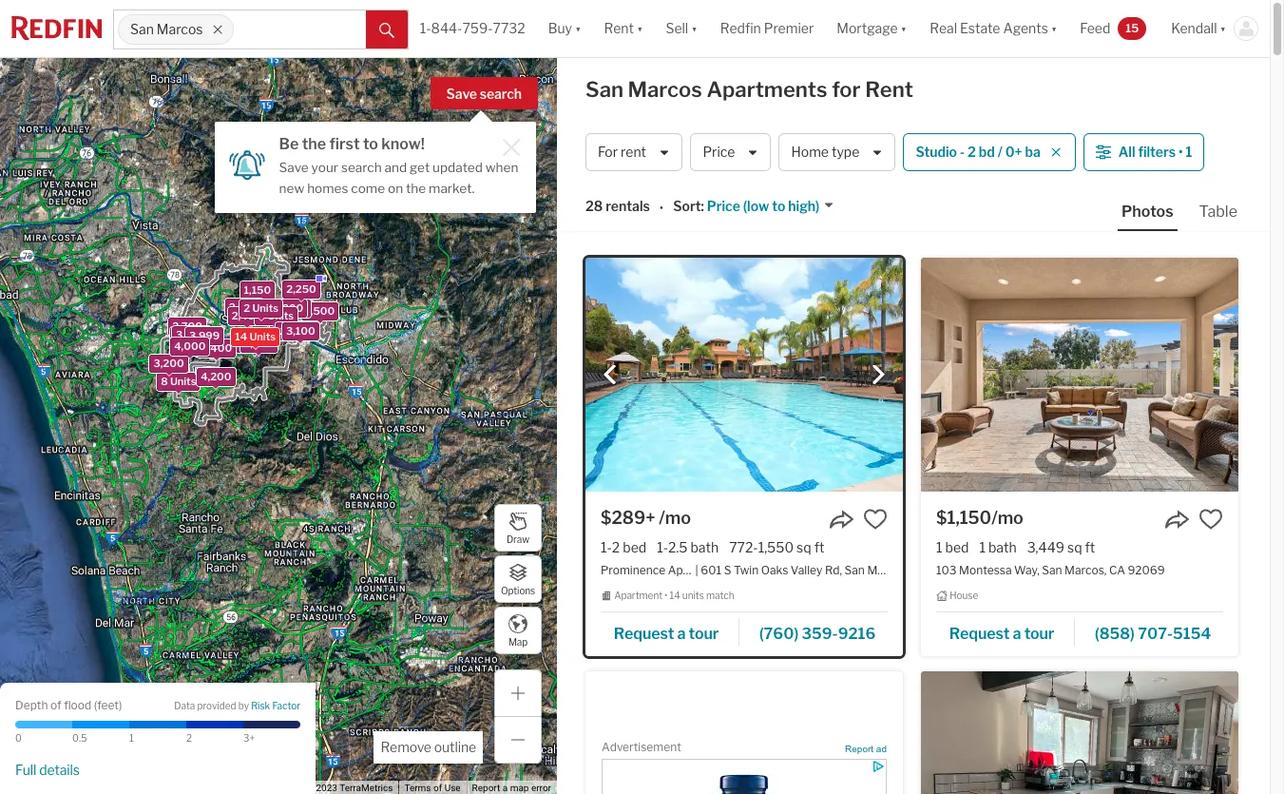Task type: locate. For each thing, give the bounding box(es) containing it.
units down the 2,499
[[250, 330, 276, 343]]

report left ad
[[846, 744, 874, 754]]

0 horizontal spatial the
[[302, 135, 326, 153]]

units down 2,250
[[281, 302, 307, 315]]

rent right 'buy ▾'
[[604, 20, 634, 36]]

home type
[[792, 144, 860, 160]]

None search field
[[234, 10, 366, 49]]

for rent
[[598, 144, 647, 160]]

outline
[[434, 739, 476, 755]]

1,500 down 2,200
[[274, 324, 304, 337]]

rent right for
[[866, 77, 914, 102]]

/mo
[[659, 508, 691, 528], [992, 508, 1024, 528]]

prominence apartments
[[601, 563, 732, 578]]

request a tour button down house
[[937, 618, 1076, 646]]

2,650
[[280, 325, 311, 338]]

0 horizontal spatial map
[[172, 783, 191, 793]]

1 vertical spatial map
[[172, 783, 191, 793]]

of for depth
[[50, 698, 61, 712]]

high)
[[789, 198, 820, 214]]

home type button
[[779, 133, 896, 171]]

0 vertical spatial report
[[846, 744, 874, 754]]

bath up montessa in the right of the page
[[989, 539, 1017, 555]]

4 ▾ from the left
[[901, 20, 907, 36]]

marcos, down favorite button icon
[[868, 563, 910, 578]]

1
[[1186, 144, 1193, 160], [937, 539, 943, 555], [980, 539, 986, 555], [129, 732, 134, 744]]

• inside button
[[1179, 144, 1184, 160]]

1 vertical spatial search
[[341, 160, 382, 175]]

apartments down redfin premier 'button'
[[707, 77, 828, 102]]

bed up 92078 at right
[[946, 539, 970, 555]]

map region
[[0, 0, 628, 794]]

the right the on at left
[[406, 180, 426, 196]]

1 ft from the left
[[815, 539, 825, 555]]

2 units down 2,250
[[272, 302, 307, 315]]

1 horizontal spatial 8
[[258, 309, 266, 322]]

14 down the 2,499
[[235, 330, 247, 343]]

2
[[968, 144, 977, 160], [272, 302, 278, 315], [244, 302, 250, 315], [612, 539, 620, 555], [186, 732, 192, 744]]

1 bath
[[980, 539, 1017, 555]]

redfin
[[721, 20, 762, 36]]

0 horizontal spatial 1-
[[420, 20, 431, 36]]

real
[[930, 20, 958, 36]]

report
[[846, 744, 874, 754], [472, 783, 501, 793]]

2 right -
[[968, 144, 977, 160]]

ca left the 92069
[[1110, 563, 1126, 578]]

1 vertical spatial •
[[660, 199, 664, 216]]

sq up valley
[[797, 539, 812, 555]]

san up for
[[586, 77, 624, 102]]

1 horizontal spatial bath
[[989, 539, 1017, 555]]

0 vertical spatial the
[[302, 135, 326, 153]]

imagery
[[272, 783, 306, 793]]

by
[[238, 700, 249, 712]]

0 horizontal spatial save
[[279, 160, 309, 175]]

14
[[235, 330, 247, 343], [670, 590, 681, 601]]

▾ inside 'link'
[[1052, 20, 1058, 36]]

• left sort on the top
[[660, 199, 664, 216]]

ba
[[1026, 144, 1041, 160]]

2 bath from the left
[[989, 539, 1017, 555]]

0 horizontal spatial 1,500
[[274, 324, 304, 337]]

8 up 14 units
[[258, 309, 266, 322]]

0 vertical spatial search
[[480, 86, 522, 102]]

request
[[614, 625, 675, 643], [950, 625, 1010, 643]]

1,550
[[759, 539, 794, 555]]

1 horizontal spatial ca
[[1110, 563, 1126, 578]]

apartment
[[615, 590, 663, 601]]

0 vertical spatial save
[[447, 86, 477, 102]]

2 request from the left
[[950, 625, 1010, 643]]

2,499
[[232, 309, 262, 322]]

request a tour for $289+
[[614, 625, 719, 643]]

1 horizontal spatial search
[[480, 86, 522, 102]]

1 vertical spatial 8 units
[[161, 375, 196, 388]]

marcos left the remove san marcos icon
[[157, 21, 203, 37]]

0 vertical spatial of
[[50, 698, 61, 712]]

of left flood
[[50, 698, 61, 712]]

1 horizontal spatial the
[[406, 180, 426, 196]]

1 horizontal spatial request
[[950, 625, 1010, 643]]

bed up prominence on the bottom of the page
[[623, 539, 647, 555]]

report for report ad
[[846, 744, 874, 754]]

mortgage ▾ button
[[826, 0, 919, 57]]

1-844-759-7732 link
[[420, 20, 526, 36]]

tour
[[689, 625, 719, 643], [1025, 625, 1055, 643]]

full details button
[[15, 762, 80, 779]]

valley
[[791, 563, 823, 578]]

photos
[[1122, 203, 1174, 221]]

▾ right kendall
[[1221, 20, 1227, 36]]

1 horizontal spatial ©2023
[[309, 783, 338, 793]]

2 3,500 from the top
[[177, 330, 208, 344]]

• for all filters • 1
[[1179, 144, 1184, 160]]

• for 28 rentals •
[[660, 199, 664, 216]]

photos button
[[1118, 202, 1196, 231]]

marcos for san marcos apartments for rent
[[628, 77, 703, 102]]

marcos
[[157, 21, 203, 37], [628, 77, 703, 102]]

san down 3,449
[[1043, 563, 1063, 578]]

rent ▾ button
[[593, 0, 655, 57]]

the
[[302, 135, 326, 153], [406, 180, 426, 196]]

©2023 right the imagery
[[309, 783, 338, 793]]

the inside save your search and get updated when new homes come on the market.
[[406, 180, 426, 196]]

0 horizontal spatial a
[[503, 783, 508, 793]]

8 units up 2,650
[[258, 309, 294, 322]]

1 ▾ from the left
[[575, 20, 582, 36]]

price (low to high) button
[[705, 197, 835, 216]]

report inside button
[[846, 744, 874, 754]]

2 down the data
[[186, 732, 192, 744]]

▾ right mortgage
[[901, 20, 907, 36]]

2 units down 1,150
[[244, 302, 279, 315]]

the right "be"
[[302, 135, 326, 153]]

0 horizontal spatial 14
[[235, 330, 247, 343]]

1 right the filters
[[1186, 144, 1193, 160]]

price button
[[691, 133, 772, 171]]

0 horizontal spatial report
[[472, 783, 501, 793]]

1 horizontal spatial marcos,
[[1065, 563, 1107, 578]]

new
[[279, 180, 305, 196]]

14 left "units"
[[670, 590, 681, 601]]

(760) 359-9216 link
[[740, 616, 888, 648]]

estate
[[961, 20, 1001, 36]]

1 horizontal spatial 14
[[670, 590, 681, 601]]

price inside button
[[707, 198, 741, 214]]

rent inside dropdown button
[[604, 20, 634, 36]]

0 horizontal spatial of
[[50, 698, 61, 712]]

terrametrics
[[340, 783, 393, 793]]

map for map data ©2023 inegi  imagery ©2023 terrametrics
[[172, 783, 191, 793]]

1 horizontal spatial map
[[509, 636, 528, 647]]

sq right 3,449
[[1068, 539, 1083, 555]]

search down 7732 on the left top of page
[[480, 86, 522, 102]]

1 vertical spatial to
[[773, 198, 786, 214]]

1 horizontal spatial request a tour button
[[937, 618, 1076, 646]]

5 ▾ from the left
[[1052, 20, 1058, 36]]

1 horizontal spatial /mo
[[992, 508, 1024, 528]]

1 vertical spatial the
[[406, 180, 426, 196]]

2 up prominence on the bottom of the page
[[612, 539, 620, 555]]

0 vertical spatial 1,500
[[306, 304, 335, 318]]

28
[[586, 198, 603, 214]]

ad region
[[602, 759, 887, 794]]

▾ right buy at the top left
[[575, 20, 582, 36]]

map data ©2023 inegi  imagery ©2023 terrametrics
[[172, 783, 393, 793]]

buy ▾ button
[[537, 0, 593, 57]]

1 vertical spatial save
[[279, 160, 309, 175]]

0 horizontal spatial 8
[[161, 375, 168, 388]]

2 horizontal spatial •
[[1179, 144, 1184, 160]]

2 sq from the left
[[1068, 539, 1083, 555]]

1 sq from the left
[[797, 539, 812, 555]]

redfin premier button
[[709, 0, 826, 57]]

1 ca from the left
[[912, 563, 928, 578]]

©2023 right data
[[215, 783, 244, 793]]

request down apartment at bottom
[[614, 625, 675, 643]]

request down house
[[950, 625, 1010, 643]]

0 horizontal spatial tour
[[689, 625, 719, 643]]

map button
[[495, 607, 542, 654]]

tour down the 103 montessa way, san marcos, ca 92069
[[1025, 625, 1055, 643]]

2 tour from the left
[[1025, 625, 1055, 643]]

2 vertical spatial •
[[665, 590, 668, 601]]

0 horizontal spatial bath
[[691, 539, 719, 555]]

favorite button image
[[1199, 507, 1224, 532]]

search inside save your search and get updated when new homes come on the market.
[[341, 160, 382, 175]]

request a tour down house
[[950, 625, 1055, 643]]

save for save your search and get updated when new homes come on the market.
[[279, 160, 309, 175]]

favorite button checkbox
[[864, 507, 888, 532], [1199, 507, 1224, 532]]

of for terms
[[434, 783, 442, 793]]

1 vertical spatial marcos
[[628, 77, 703, 102]]

1 horizontal spatial bed
[[946, 539, 970, 555]]

1 right 0.5
[[129, 732, 134, 744]]

terms of use link
[[405, 783, 461, 793]]

terms
[[405, 783, 431, 793]]

units down 1,150
[[252, 302, 279, 315]]

0 vertical spatial 14
[[235, 330, 247, 343]]

marcos, down 3,449 sq ft
[[1065, 563, 1107, 578]]

save inside save search button
[[447, 86, 477, 102]]

1- up prominence apartments
[[657, 539, 669, 555]]

price right :
[[707, 198, 741, 214]]

(858)
[[1095, 625, 1135, 643]]

apartments down 1-2.5 bath
[[668, 563, 732, 578]]

map for map
[[509, 636, 528, 647]]

0 horizontal spatial rent
[[604, 20, 634, 36]]

real estate agents ▾ link
[[930, 0, 1058, 57]]

0 horizontal spatial sq
[[797, 539, 812, 555]]

1 request from the left
[[614, 625, 675, 643]]

1 vertical spatial report
[[472, 783, 501, 793]]

a down apartment • 14 units match
[[678, 625, 686, 643]]

bed
[[623, 539, 647, 555], [946, 539, 970, 555]]

0 vertical spatial map
[[509, 636, 528, 647]]

map inside 'button'
[[509, 636, 528, 647]]

2 ca from the left
[[1110, 563, 1126, 578]]

1 up 103
[[937, 539, 943, 555]]

/mo up 2.5
[[659, 508, 691, 528]]

2 ▾ from the left
[[637, 20, 643, 36]]

1 vertical spatial of
[[434, 783, 442, 793]]

0 vertical spatial 3,200
[[179, 330, 209, 344]]

be
[[279, 135, 299, 153]]

1 favorite button checkbox from the left
[[864, 507, 888, 532]]

▾ left sell
[[637, 20, 643, 36]]

2 /mo from the left
[[992, 508, 1024, 528]]

1 horizontal spatial 8 units
[[258, 309, 294, 322]]

/mo for $289+ /mo
[[659, 508, 691, 528]]

0 horizontal spatial ©2023
[[215, 783, 244, 793]]

1 vertical spatial 3,200
[[154, 357, 184, 370]]

3,200
[[179, 330, 209, 344], [154, 357, 184, 370]]

marcos down sell
[[628, 77, 703, 102]]

8 units down 4,000
[[161, 375, 196, 388]]

1 for 1
[[129, 732, 134, 744]]

0 horizontal spatial favorite button checkbox
[[864, 507, 888, 532]]

| 601 s twin oaks valley rd, san marcos, ca 92078
[[696, 563, 968, 578]]

2 horizontal spatial a
[[1013, 625, 1022, 643]]

sort :
[[674, 198, 705, 214]]

2 2 units from the left
[[244, 302, 279, 315]]

ft up | 601 s twin oaks valley rd, san marcos, ca 92078
[[815, 539, 825, 555]]

• inside the 28 rentals •
[[660, 199, 664, 216]]

0 vertical spatial price
[[703, 144, 736, 160]]

0 vertical spatial •
[[1179, 144, 1184, 160]]

• down prominence apartments
[[665, 590, 668, 601]]

1 horizontal spatial request a tour
[[950, 625, 1055, 643]]

favorite button checkbox for $1,150 /mo
[[1199, 507, 1224, 532]]

1 horizontal spatial rent
[[866, 77, 914, 102]]

1- right submit search icon
[[420, 20, 431, 36]]

• right the filters
[[1179, 144, 1184, 160]]

remove san marcos image
[[212, 24, 224, 35]]

a left map
[[503, 783, 508, 793]]

save down 1-844-759-7732
[[447, 86, 477, 102]]

search inside button
[[480, 86, 522, 102]]

0 horizontal spatial ca
[[912, 563, 928, 578]]

0 horizontal spatial marcos,
[[868, 563, 910, 578]]

1 request a tour from the left
[[614, 625, 719, 643]]

/mo up 1 bath
[[992, 508, 1024, 528]]

3 ▾ from the left
[[692, 20, 698, 36]]

agents
[[1004, 20, 1049, 36]]

a down way,
[[1013, 625, 1022, 643]]

request for $289+
[[614, 625, 675, 643]]

request a tour down apartment • 14 units match
[[614, 625, 719, 643]]

know!
[[382, 135, 425, 153]]

0 horizontal spatial request a tour button
[[601, 618, 740, 646]]

1- up prominence on the bottom of the page
[[601, 539, 612, 555]]

bath up 601
[[691, 539, 719, 555]]

▾ right sell
[[692, 20, 698, 36]]

bath
[[691, 539, 719, 555], [989, 539, 1017, 555]]

map left data
[[172, 783, 191, 793]]

0 horizontal spatial ft
[[815, 539, 825, 555]]

map down options
[[509, 636, 528, 647]]

1 horizontal spatial report
[[846, 744, 874, 754]]

s
[[724, 563, 732, 578]]

for
[[598, 144, 618, 160]]

▾ right the agents
[[1052, 20, 1058, 36]]

0 vertical spatial to
[[363, 135, 378, 153]]

1 vertical spatial price
[[707, 198, 741, 214]]

0 horizontal spatial request
[[614, 625, 675, 643]]

save up new
[[279, 160, 309, 175]]

request a tour for $1,150
[[950, 625, 1055, 643]]

real estate agents ▾ button
[[919, 0, 1069, 57]]

0 vertical spatial rent
[[604, 20, 634, 36]]

1 horizontal spatial favorite button checkbox
[[1199, 507, 1224, 532]]

rent ▾ button
[[604, 0, 643, 57]]

▾ for mortgage ▾
[[901, 20, 907, 36]]

1 vertical spatial 1,500
[[274, 324, 304, 337]]

1 horizontal spatial tour
[[1025, 625, 1055, 643]]

ca
[[912, 563, 928, 578], [1110, 563, 1126, 578]]

units
[[683, 590, 705, 601]]

1 horizontal spatial a
[[678, 625, 686, 643]]

price (low to high)
[[707, 198, 820, 214]]

1 tour from the left
[[689, 625, 719, 643]]

when
[[486, 160, 519, 175]]

0 horizontal spatial bed
[[623, 539, 647, 555]]

0 vertical spatial marcos
[[157, 21, 203, 37]]

0 horizontal spatial marcos
[[157, 21, 203, 37]]

price up :
[[703, 144, 736, 160]]

1 request a tour button from the left
[[601, 618, 740, 646]]

1 bed from the left
[[623, 539, 647, 555]]

2 horizontal spatial 1-
[[657, 539, 669, 555]]

report left map
[[472, 783, 501, 793]]

0 horizontal spatial 8 units
[[161, 375, 196, 388]]

request a tour button down apartment • 14 units match
[[601, 618, 740, 646]]

price inside button
[[703, 144, 736, 160]]

1 /mo from the left
[[659, 508, 691, 528]]

3,100
[[286, 325, 315, 338]]

of left 'use'
[[434, 783, 442, 793]]

0 horizontal spatial request a tour
[[614, 625, 719, 643]]

0 horizontal spatial /mo
[[659, 508, 691, 528]]

for
[[832, 77, 861, 102]]

0 horizontal spatial •
[[660, 199, 664, 216]]

1 horizontal spatial ft
[[1086, 539, 1096, 555]]

depth of flood ( feet )
[[15, 698, 122, 712]]

save search
[[447, 86, 522, 102]]

ft right 3,449
[[1086, 539, 1096, 555]]

1 for 1 bath
[[980, 539, 986, 555]]

1 horizontal spatial of
[[434, 783, 442, 793]]

0 horizontal spatial to
[[363, 135, 378, 153]]

1 horizontal spatial sq
[[1068, 539, 1083, 555]]

▾ for kendall ▾
[[1221, 20, 1227, 36]]

2 request a tour button from the left
[[937, 618, 1076, 646]]

save inside save your search and get updated when new homes come on the market.
[[279, 160, 309, 175]]

san right rd,
[[845, 563, 865, 578]]

2 ©2023 from the left
[[309, 783, 338, 793]]

0 vertical spatial 8
[[258, 309, 266, 322]]

1 horizontal spatial 1-
[[601, 539, 612, 555]]

mortgage ▾ button
[[837, 0, 907, 57]]

1 vertical spatial rent
[[866, 77, 914, 102]]

ca left 103
[[912, 563, 928, 578]]

price
[[703, 144, 736, 160], [707, 198, 741, 214]]

1 up montessa in the right of the page
[[980, 539, 986, 555]]

2 favorite button checkbox from the left
[[1199, 507, 1224, 532]]

a
[[678, 625, 686, 643], [1013, 625, 1022, 643], [503, 783, 508, 793]]

1,500 up 3,100 at the top of the page
[[306, 304, 335, 318]]

2 request a tour from the left
[[950, 625, 1055, 643]]

2 marcos, from the left
[[1065, 563, 1107, 578]]

2,935
[[244, 336, 274, 350]]

0 horizontal spatial search
[[341, 160, 382, 175]]

6 ▾ from the left
[[1221, 20, 1227, 36]]

search up come
[[341, 160, 382, 175]]

tour down "units"
[[689, 625, 719, 643]]

options
[[501, 584, 535, 596]]

8 left 4,200
[[161, 375, 168, 388]]

(
[[94, 698, 97, 712]]

ft
[[815, 539, 825, 555], [1086, 539, 1096, 555]]

to right (low
[[773, 198, 786, 214]]

1 horizontal spatial save
[[447, 86, 477, 102]]

1 horizontal spatial marcos
[[628, 77, 703, 102]]

2 right the 2,499
[[272, 302, 278, 315]]

to right first
[[363, 135, 378, 153]]

table button
[[1196, 202, 1242, 229]]

▾ for buy ▾
[[575, 20, 582, 36]]

1 horizontal spatial to
[[773, 198, 786, 214]]



Task type: vqa. For each thing, say whether or not it's contained in the screenshot.
the middle •
yes



Task type: describe. For each thing, give the bounding box(es) containing it.
1 vertical spatial 14
[[670, 590, 681, 601]]

provided
[[197, 700, 236, 712]]

sell ▾
[[666, 20, 698, 36]]

photo of 1134 adele ln, san marcos, ca 92078 image
[[922, 671, 1239, 794]]

inegi
[[246, 783, 270, 793]]

3,449
[[1028, 539, 1065, 555]]

draw button
[[495, 504, 542, 552]]

report a map error
[[472, 783, 552, 793]]

0 vertical spatial apartments
[[707, 77, 828, 102]]

7732
[[493, 20, 526, 36]]

rentals
[[606, 198, 650, 214]]

|
[[696, 563, 699, 578]]

price for price (low to high)
[[707, 198, 741, 214]]

san marcos apartments for rent
[[586, 77, 914, 102]]

montessa
[[960, 563, 1012, 578]]

home
[[792, 144, 829, 160]]

full details
[[15, 762, 80, 778]]

be the first to know!
[[279, 135, 425, 153]]

759-
[[463, 20, 493, 36]]

previous button image
[[601, 365, 620, 384]]

(low
[[744, 198, 770, 214]]

to inside dialog
[[363, 135, 378, 153]]

all
[[1119, 144, 1136, 160]]

favorite button image
[[864, 507, 888, 532]]

1-2 bed
[[601, 539, 647, 555]]

14 inside map "region"
[[235, 330, 247, 343]]

▾ for rent ▾
[[637, 20, 643, 36]]

save your search and get updated when new homes come on the market.
[[279, 160, 519, 196]]

advertisement
[[602, 740, 682, 754]]

premier
[[764, 20, 814, 36]]

2,250
[[287, 283, 317, 296]]

2 ft from the left
[[1086, 539, 1096, 555]]

0
[[15, 732, 22, 744]]

2.5
[[669, 539, 688, 555]]

5154
[[1174, 625, 1212, 643]]

photo of 103 montessa way, san marcos, ca 92069 image
[[922, 258, 1239, 492]]

first
[[330, 135, 360, 153]]

request for $1,150
[[950, 625, 1010, 643]]

0+
[[1006, 144, 1023, 160]]

apartment • 14 units match
[[615, 590, 735, 601]]

mortgage
[[837, 20, 898, 36]]

buy
[[548, 20, 573, 36]]

2,700
[[172, 320, 203, 333]]

0 vertical spatial 8 units
[[258, 309, 294, 322]]

house
[[950, 590, 979, 601]]

studio - 2 bd / 0+ ba
[[916, 144, 1041, 160]]

marcos for san marcos
[[157, 21, 203, 37]]

)
[[119, 698, 122, 712]]

/
[[998, 144, 1003, 160]]

1 bath from the left
[[691, 539, 719, 555]]

103
[[937, 563, 957, 578]]

1 vertical spatial apartments
[[668, 563, 732, 578]]

real estate agents ▾
[[930, 20, 1058, 36]]

error
[[532, 783, 552, 793]]

updated
[[433, 160, 483, 175]]

photo of 601 s twin oaks valley rd, san marcos, ca 92078 image
[[586, 258, 904, 492]]

(760) 359-9216
[[760, 625, 876, 643]]

google image
[[5, 769, 68, 794]]

1 2 units from the left
[[272, 302, 307, 315]]

factor
[[272, 700, 301, 712]]

359-
[[802, 625, 839, 643]]

a for $289+ /mo
[[678, 625, 686, 643]]

match
[[707, 590, 735, 601]]

san left the remove san marcos icon
[[130, 21, 154, 37]]

1 ©2023 from the left
[[215, 783, 244, 793]]

kendall ▾
[[1172, 20, 1227, 36]]

(760)
[[760, 625, 799, 643]]

to inside button
[[773, 198, 786, 214]]

a for $1,150 /mo
[[1013, 625, 1022, 643]]

1- for 844-
[[420, 20, 431, 36]]

1- for 2
[[601, 539, 612, 555]]

remove studio - 2 bd / 0+ ba image
[[1051, 146, 1062, 158]]

1 vertical spatial 8
[[161, 375, 168, 388]]

full
[[15, 762, 36, 778]]

and
[[385, 160, 407, 175]]

4,200
[[201, 370, 232, 383]]

risk factor link
[[251, 700, 301, 713]]

request a tour button for $289+
[[601, 618, 740, 646]]

report for report a map error
[[472, 783, 501, 793]]

map
[[510, 783, 529, 793]]

▾ for sell ▾
[[692, 20, 698, 36]]

/mo for $1,150 /mo
[[992, 508, 1024, 528]]

save for save search
[[447, 86, 477, 102]]

4,000
[[174, 339, 206, 353]]

price for price
[[703, 144, 736, 160]]

tour for $1,150 /mo
[[1025, 625, 1055, 643]]

tour for $289+ /mo
[[689, 625, 719, 643]]

3+
[[243, 732, 255, 744]]

next button image
[[869, 365, 888, 384]]

0.5
[[72, 732, 87, 744]]

1 inside the all filters • 1 button
[[1186, 144, 1193, 160]]

be the first to know! dialog
[[215, 110, 536, 213]]

buy ▾
[[548, 20, 582, 36]]

terms of use
[[405, 783, 461, 793]]

15
[[1126, 21, 1140, 35]]

1 horizontal spatial •
[[665, 590, 668, 601]]

$289+ /mo
[[601, 508, 691, 528]]

2 inside button
[[968, 144, 977, 160]]

data
[[193, 783, 212, 793]]

1,150
[[244, 283, 271, 296]]

favorite button checkbox for $289+ /mo
[[864, 507, 888, 532]]

request a tour button for $1,150
[[937, 618, 1076, 646]]

submit search image
[[379, 23, 394, 38]]

3,449 sq ft
[[1028, 539, 1096, 555]]

1- for 2.5
[[657, 539, 669, 555]]

market.
[[429, 180, 475, 196]]

2 down 1,150
[[244, 302, 250, 315]]

$1,150 /mo
[[937, 508, 1024, 528]]

2,800
[[240, 337, 271, 350]]

way,
[[1015, 563, 1040, 578]]

772-1,550 sq ft
[[730, 539, 825, 555]]

1 bed
[[937, 539, 970, 555]]

1 for 1 bed
[[937, 539, 943, 555]]

units left 4,200
[[170, 375, 196, 388]]

homes
[[307, 180, 349, 196]]

103 montessa way, san marcos, ca 92069
[[937, 563, 1166, 578]]

1 3,500 from the top
[[176, 329, 207, 342]]

2 bed from the left
[[946, 539, 970, 555]]

redfin premier
[[721, 20, 814, 36]]

1 horizontal spatial 1,500
[[306, 304, 335, 318]]

remove outline button
[[374, 731, 483, 764]]

-
[[960, 144, 966, 160]]

707-
[[1139, 625, 1174, 643]]

use
[[445, 783, 461, 793]]

risk
[[251, 700, 270, 712]]

prominence
[[601, 563, 666, 578]]

units up 2,650
[[268, 309, 294, 322]]

14 units
[[235, 330, 276, 343]]

report ad
[[846, 744, 887, 754]]

all filters • 1
[[1119, 144, 1193, 160]]

kendall
[[1172, 20, 1218, 36]]

1 marcos, from the left
[[868, 563, 910, 578]]

:
[[701, 198, 705, 214]]

9216
[[839, 625, 876, 643]]



